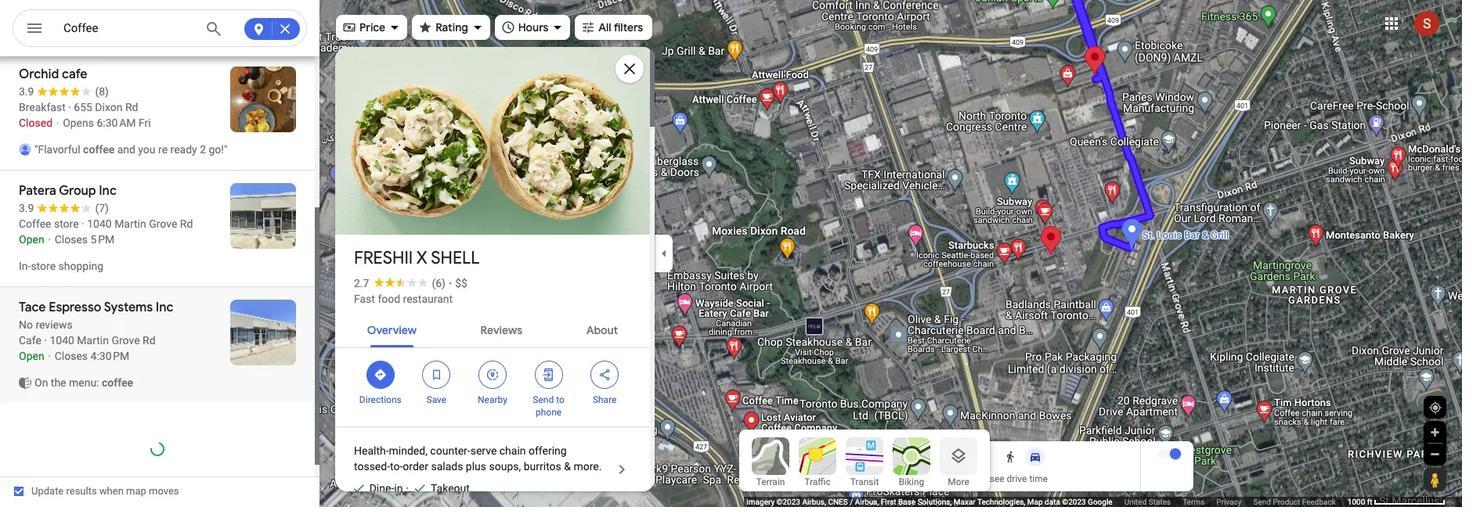 Task type: describe. For each thing, give the bounding box(es) containing it.
terms button
[[1183, 498, 1205, 508]]

time
[[1030, 474, 1049, 485]]

results
[[66, 486, 97, 498]]

map
[[126, 486, 146, 498]]

see
[[990, 474, 1005, 485]]

imagery
[[747, 498, 775, 507]]

google account: sheryl atherton  
(sheryl.atherton@adept.ai) image
[[1415, 11, 1440, 36]]

(6)
[[432, 277, 446, 290]]

all filters button
[[575, 10, 653, 45]]

more
[[948, 477, 970, 488]]

· $$
[[449, 277, 468, 290]]

price
[[360, 20, 386, 34]]

about
[[587, 324, 618, 338]]

tab list inside freshii x shell main content
[[335, 310, 650, 348]]

terms
[[1183, 498, 1205, 507]]

zoom in image
[[1430, 427, 1442, 439]]

chain
[[500, 445, 526, 458]]

base
[[899, 498, 916, 507]]

rating
[[436, 20, 468, 34]]

update results when map moves
[[31, 486, 179, 498]]

offering
[[529, 445, 567, 458]]

to inside send to phone
[[556, 395, 565, 406]]

burritos
[[524, 461, 562, 473]]

in
[[394, 483, 403, 495]]

moves
[[149, 486, 179, 498]]

offers takeout group
[[406, 481, 470, 497]]

walking image
[[1004, 451, 1017, 464]]

1000 ft
[[1348, 498, 1373, 507]]

data
[[1045, 498, 1061, 507]]

5 photos button
[[347, 196, 430, 223]]

4
[[937, 451, 943, 465]]

Coffee field
[[13, 9, 307, 48]]

traffic button
[[799, 438, 837, 488]]

1000 ft button
[[1348, 498, 1446, 507]]

restaurant
[[403, 293, 453, 306]]

freshii x shell
[[354, 248, 480, 270]]

all filters
[[599, 20, 643, 34]]

technologies,
[[978, 498, 1026, 507]]

none radio inside "google maps" element
[[1023, 448, 1048, 467]]

send for send to phone
[[533, 395, 554, 406]]

1 airbus, from the left
[[803, 498, 827, 507]]

rating button
[[412, 10, 490, 45]]

2 airbus, from the left
[[855, 498, 879, 507]]

4 hr
[[937, 451, 957, 465]]

about button
[[574, 310, 631, 348]]

2.7
[[354, 277, 369, 290]]

photos
[[385, 202, 424, 217]]

takeout
[[431, 483, 470, 495]]

collapse side panel image
[[656, 245, 673, 262]]

to-
[[390, 461, 403, 473]]

save
[[427, 395, 447, 406]]

dine-in
[[370, 483, 403, 495]]

biking button
[[893, 438, 931, 488]]

tossed-
[[354, 461, 390, 473]]

5
[[375, 202, 382, 217]]

share
[[593, 395, 617, 406]]

send for send product feedback
[[1254, 498, 1272, 507]]

4 hr button
[[937, 448, 976, 467]]

more button
[[940, 438, 978, 488]]

price button
[[336, 10, 408, 45]]

zoom out to see drive time
[[937, 474, 1049, 485]]

google
[[1088, 498, 1113, 507]]

fast food restaurant
[[354, 293, 453, 306]]

2.7 stars image
[[369, 277, 432, 288]]

drive
[[1007, 474, 1028, 485]]

2 ©2023 from the left
[[1063, 498, 1087, 507]]

filters
[[614, 20, 643, 34]]

$$
[[455, 277, 468, 290]]

dine-
[[370, 483, 394, 495]]

directions
[[360, 395, 402, 406]]

driving image
[[1029, 451, 1042, 464]]

update
[[31, 486, 64, 498]]

nearby
[[478, 395, 508, 406]]

price: moderate element
[[455, 277, 468, 290]]

out
[[964, 474, 977, 485]]



Task type: vqa. For each thing, say whether or not it's contained in the screenshot.


Task type: locate. For each thing, give the bounding box(es) containing it.
first
[[881, 498, 897, 507]]

airbus, down traffic
[[803, 498, 827, 507]]

maxar
[[954, 498, 976, 507]]

footer containing imagery ©2023 airbus, cnes / airbus, first base solutions, maxar technologies, map data ©2023 google
[[747, 498, 1348, 508]]

overview
[[367, 324, 417, 338]]

0 horizontal spatial send
[[533, 395, 554, 406]]

zoom out image
[[1430, 449, 1442, 461]]

biking
[[899, 477, 925, 488]]

order
[[403, 461, 429, 473]]

send
[[533, 395, 554, 406], [1254, 498, 1272, 507]]

0 horizontal spatial ©2023
[[777, 498, 801, 507]]

united
[[1125, 498, 1147, 507]]

terrain button
[[752, 438, 790, 488]]

transit
[[851, 477, 879, 488]]

fast
[[354, 293, 375, 306]]

united states
[[1125, 498, 1172, 507]]

terrain
[[757, 477, 785, 488]]

1 horizontal spatial to
[[980, 474, 988, 485]]

solutions,
[[918, 498, 952, 507]]

1 vertical spatial to
[[980, 474, 988, 485]]

send up phone
[[533, 395, 554, 406]]

0 vertical spatial send
[[533, 395, 554, 406]]

©2023
[[777, 498, 801, 507], [1063, 498, 1087, 507]]

1000
[[1348, 498, 1366, 507]]

1 horizontal spatial send
[[1254, 498, 1272, 507]]

 button
[[13, 9, 56, 50]]

1 horizontal spatial ©2023
[[1063, 498, 1087, 507]]

· inside offers takeout group
[[406, 483, 409, 495]]

food
[[378, 293, 400, 306]]

0 vertical spatial ·
[[449, 277, 452, 290]]

footer
[[747, 498, 1348, 508]]

health-minded, counter-serve chain offering tossed-to-order salads plus soups, burritos & more.
[[354, 445, 602, 473]]

send inside send to phone
[[533, 395, 554, 406]]

tab list containing overview
[[335, 310, 650, 348]]

overview button
[[355, 310, 429, 348]]

fast food restaurant button
[[354, 291, 453, 307]]

serves dine-in group
[[345, 481, 403, 497]]

freshii x shell main content
[[333, 42, 655, 508]]

None radio
[[998, 448, 1023, 467]]

to right out
[[980, 474, 988, 485]]

counter-
[[430, 445, 471, 458]]

· for ·
[[406, 483, 409, 495]]

x
[[417, 248, 428, 270]]

send product feedback button
[[1254, 498, 1337, 508]]

all
[[599, 20, 612, 34]]

· left price: moderate element
[[449, 277, 452, 290]]

product
[[1274, 498, 1301, 507]]

Turn off travel time tool checkbox
[[1158, 449, 1181, 460]]

actions for freshii x shell region
[[335, 349, 650, 427]]

none field inside coffee field
[[63, 19, 194, 38]]


[[486, 367, 500, 384]]

show your location image
[[1429, 401, 1443, 415]]

serve
[[471, 445, 497, 458]]

traffic
[[805, 477, 831, 488]]

1 vertical spatial ·
[[406, 483, 409, 495]]

minded,
[[389, 445, 428, 458]]

transit button
[[846, 438, 884, 488]]

None radio
[[1023, 448, 1048, 467]]

zoom
[[937, 474, 961, 485]]

united states button
[[1125, 498, 1172, 508]]

 search field
[[13, 9, 307, 50]]

salads
[[431, 461, 463, 473]]

soups,
[[489, 461, 521, 473]]

None field
[[63, 19, 194, 38]]

0 horizontal spatial airbus,
[[803, 498, 827, 507]]

to up phone
[[556, 395, 565, 406]]

1 vertical spatial send
[[1254, 498, 1272, 507]]

Update results when map moves checkbox
[[14, 482, 179, 501]]

©2023 down terrain
[[777, 498, 801, 507]]

plus
[[466, 461, 487, 473]]

hours button
[[495, 10, 571, 45]]

tab list
[[335, 310, 650, 348]]

imagery ©2023 airbus, cnes / airbus, first base solutions, maxar technologies, map data ©2023 google
[[747, 498, 1113, 507]]

freshii
[[354, 248, 413, 270]]

privacy
[[1217, 498, 1242, 507]]

more.
[[574, 461, 602, 473]]

phone
[[536, 407, 562, 418]]

health-
[[354, 445, 389, 458]]

reviews
[[481, 324, 523, 338]]

show street view coverage image
[[1425, 469, 1446, 492]]

1 horizontal spatial ·
[[449, 277, 452, 290]]

cnes
[[829, 498, 848, 507]]

send inside button
[[1254, 498, 1272, 507]]

airbus, right /
[[855, 498, 879, 507]]

airbus,
[[803, 498, 827, 507], [855, 498, 879, 507]]

photo of freshii x shell image
[[333, 42, 653, 240]]

6 reviews element
[[432, 277, 446, 290]]

send product feedback
[[1254, 498, 1337, 507]]

privacy button
[[1217, 498, 1242, 508]]

1 ©2023 from the left
[[777, 498, 801, 507]]

feedback
[[1303, 498, 1337, 507]]

states
[[1149, 498, 1172, 507]]


[[598, 367, 612, 384]]


[[430, 367, 444, 384]]

5 photos
[[375, 202, 424, 217]]

· for · $$
[[449, 277, 452, 290]]

footer inside "google maps" element
[[747, 498, 1348, 508]]

results for coffee feed
[[0, 54, 320, 496]]

map
[[1028, 498, 1043, 507]]

hours
[[519, 20, 549, 34]]

hr
[[946, 451, 957, 465]]

0 horizontal spatial to
[[556, 395, 565, 406]]

©2023 right data
[[1063, 498, 1087, 507]]

0 vertical spatial to
[[556, 395, 565, 406]]

send left product
[[1254, 498, 1272, 507]]


[[542, 367, 556, 384]]

google maps element
[[0, 0, 1463, 508]]

1 horizontal spatial airbus,
[[855, 498, 879, 507]]

turn off travel time tool image
[[1170, 449, 1181, 460]]

shell
[[431, 248, 480, 270]]

/
[[850, 498, 854, 507]]

· right in
[[406, 483, 409, 495]]


[[25, 17, 44, 39]]

reviews button
[[468, 310, 535, 348]]

&
[[564, 461, 571, 473]]

send to phone
[[533, 395, 565, 418]]

0 horizontal spatial ·
[[406, 483, 409, 495]]

ft
[[1368, 498, 1373, 507]]



